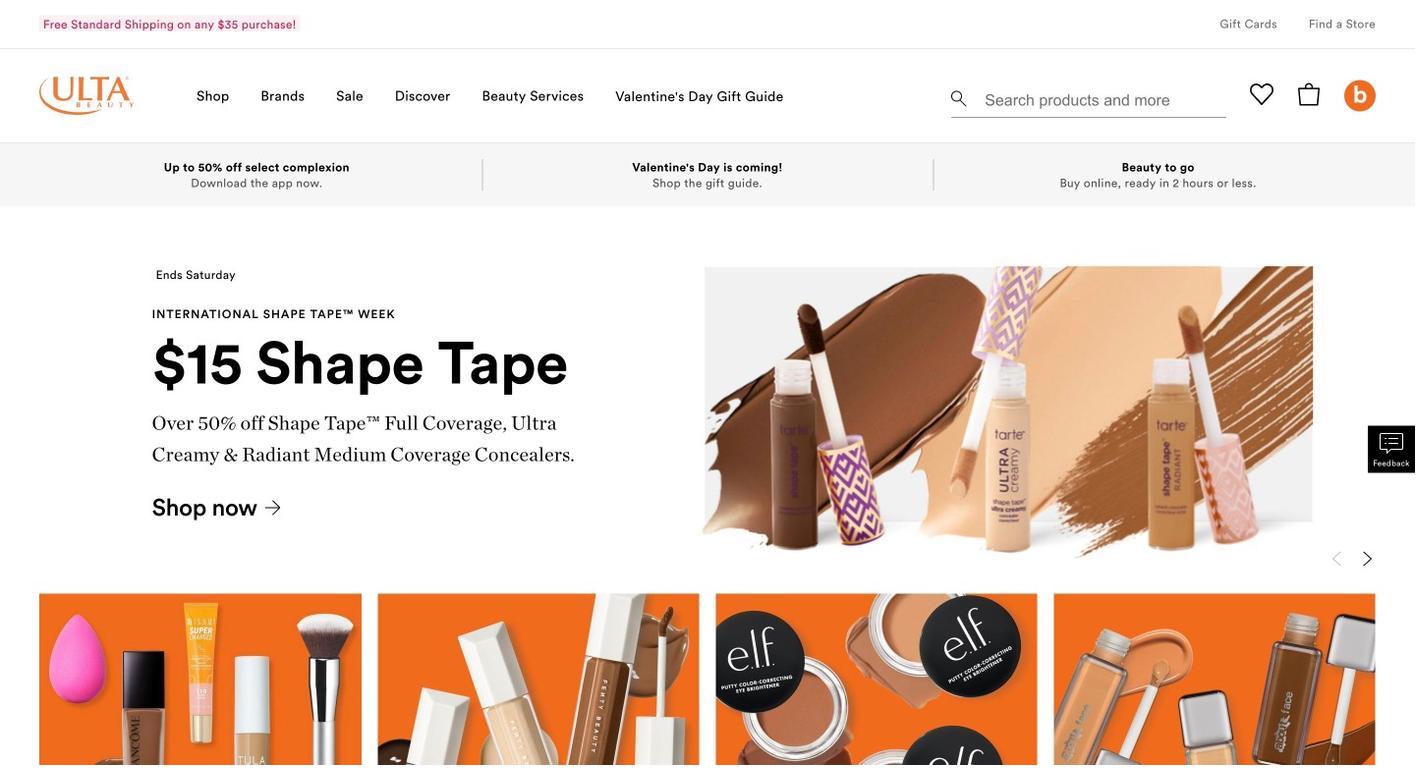 Task type: vqa. For each thing, say whether or not it's contained in the screenshot.
"Chat with a specialist" button
no



Task type: describe. For each thing, give the bounding box(es) containing it.
back to top image
[[1348, 697, 1364, 713]]

$15 shape tape full coverage, ultra creamy & radiant medium coverage concealers. image
[[603, 222, 1415, 562]]

next slide image
[[1360, 551, 1376, 567]]

favorites icon image
[[1250, 82, 1274, 106]]

previous slide image
[[1329, 551, 1344, 567]]

Search products and more search field
[[983, 79, 1221, 113]]



Task type: locate. For each thing, give the bounding box(es) containing it.
0 items in bag image
[[1297, 82, 1321, 106]]

region
[[39, 545, 1376, 766]]

None search field
[[951, 75, 1226, 122]]



